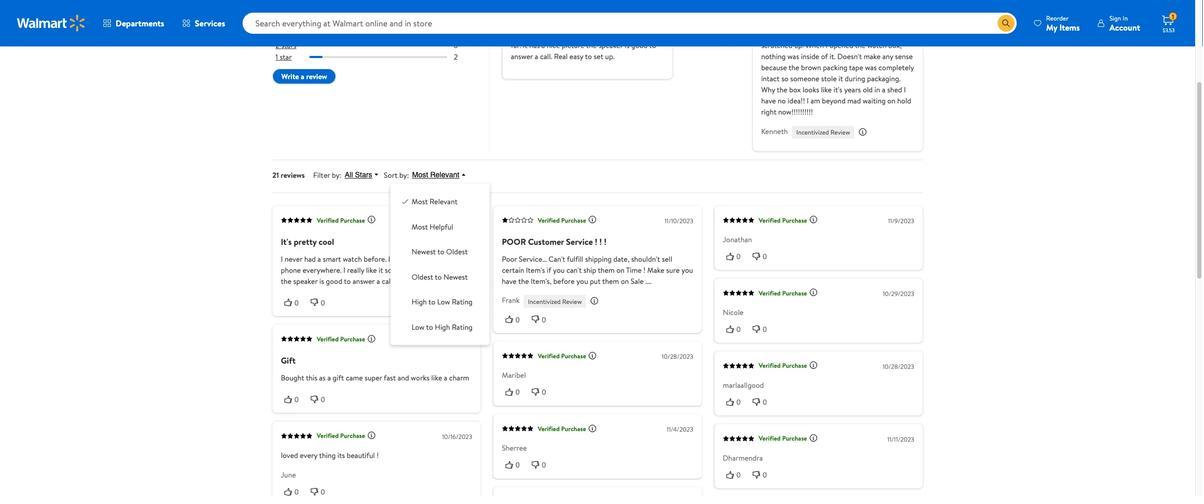 Task type: vqa. For each thing, say whether or not it's contained in the screenshot.
really within the "I never had a smart watch before. I don't like carrying my phone everywhere. I really like it so far. It has a nice picture the speaker is good to answer a call. Real easy to set up."
yes



Task type: locate. For each thing, give the bounding box(es) containing it.
1 vertical spatial and
[[895, 29, 907, 39]]

by: right 'sort'
[[400, 170, 409, 180]]

1 vertical spatial my
[[451, 254, 461, 264]]

0 horizontal spatial far.
[[394, 265, 404, 275]]

sign in account
[[1110, 13, 1141, 33]]

0 vertical spatial picture
[[562, 40, 585, 51]]

incentivized review down the before
[[528, 297, 582, 306]]

sort by:
[[384, 170, 409, 180]]

1 horizontal spatial up.
[[606, 51, 615, 62]]

the down it's pretty cool
[[281, 276, 292, 286]]

incentivized
[[797, 128, 830, 137], [528, 297, 561, 306]]

services
[[195, 17, 225, 29]]

real inside i never had a smart watch before. i don't like carrying my phone everywhere. i really like it so far. it has a nice picture the speaker is good to answer a call. real easy to set up.
[[396, 276, 410, 286]]

doesn't
[[838, 51, 862, 62]]

mad
[[848, 96, 862, 106]]

newest up the high to low rating in the bottom left of the page
[[444, 272, 468, 283]]

have down certain
[[502, 276, 517, 286]]

smart inside it's pretty cool i never had a smart watch before. i don't like carrying my phone everywhere. i really like it so far. it has a nice picture the speaker is good to answer a call. real easy to set up.
[[553, 18, 571, 28]]

verified purchase information image for nicole
[[810, 289, 818, 297]]

stars right 4
[[282, 17, 297, 27]]

its
[[338, 451, 345, 461]]

you right if
[[553, 265, 565, 275]]

call. inside it's pretty cool i never had a smart watch before. i don't like carrying my phone everywhere. i really like it so far. it has a nice picture the speaker is good to answer a call. real easy to set up.
[[540, 51, 553, 62]]

1 horizontal spatial easy
[[570, 51, 584, 62]]

0 vertical spatial have
[[762, 96, 776, 106]]

0 vertical spatial answer
[[511, 51, 533, 62]]

1 rating from the top
[[452, 297, 473, 308]]

rating for high to low rating
[[452, 297, 473, 308]]

0 horizontal spatial easy
[[412, 276, 425, 286]]

0 horizontal spatial up.
[[447, 276, 457, 286]]

on down shed
[[888, 96, 896, 106]]

so inside i never had a smart watch before. i don't like carrying my phone everywhere. i really like it so far. it has a nice picture the speaker is good to answer a call. real easy to set up.
[[385, 265, 392, 275]]

the up someone
[[789, 62, 800, 73]]

smart inside i never had a smart watch before. i don't like carrying my phone everywhere. i really like it so far. it has a nice picture the speaker is good to answer a call. real easy to set up.
[[323, 254, 341, 264]]

reorder
[[1047, 13, 1069, 22]]

high to low rating
[[412, 297, 473, 308]]

set inside i never had a smart watch before. i don't like carrying my phone everywhere. i really like it so far. it has a nice picture the speaker is good to answer a call. real easy to set up.
[[436, 276, 445, 286]]

speaker down it's pretty cool
[[293, 276, 318, 286]]

was
[[864, 29, 875, 39], [788, 51, 800, 62], [866, 62, 877, 73]]

set down walmart site-wide "search field"
[[594, 51, 604, 62]]

21
[[273, 170, 279, 180]]

set up the high to low rating in the bottom left of the page
[[436, 276, 445, 286]]

on down date,
[[617, 265, 625, 275]]

in
[[875, 85, 881, 95]]

progress bar for 3 stars
[[310, 33, 448, 35]]

2 horizontal spatial and
[[895, 29, 907, 39]]

1 horizontal spatial is
[[625, 40, 630, 51]]

0 vertical spatial high
[[412, 297, 427, 308]]

1 horizontal spatial speaker
[[599, 40, 623, 51]]

filter
[[313, 170, 330, 180]]

nothing
[[762, 51, 786, 62]]

don't
[[622, 18, 639, 28], [392, 254, 409, 264]]

0 vertical spatial review
[[831, 128, 851, 137]]

1 horizontal spatial call.
[[540, 51, 553, 62]]

it's for it's pretty cool i never had a smart watch before. i don't like carrying my phone everywhere. i really like it so far. it has a nice picture the speaker is good to answer a call. real easy to set up.
[[511, 3, 522, 14]]

the inside it's pretty cool i never had a smart watch before. i don't like carrying my phone everywhere. i really like it so far. it has a nice picture the speaker is good to answer a call. real easy to set up.
[[587, 40, 597, 51]]

1 for 1 star
[[276, 52, 278, 62]]

it inside it's pretty cool i never had a smart watch before. i don't like carrying my phone everywhere. i really like it so far. it has a nice picture the speaker is good to answer a call. real easy to set up.
[[523, 40, 528, 51]]

1 left star
[[276, 52, 278, 62]]

0
[[454, 17, 458, 27], [454, 29, 458, 39], [454, 40, 458, 51], [737, 253, 741, 261], [763, 253, 767, 261], [295, 299, 299, 307], [321, 299, 325, 307], [516, 316, 520, 324], [542, 316, 546, 324], [737, 325, 741, 334], [763, 325, 767, 334], [516, 389, 520, 397], [542, 389, 546, 397], [295, 396, 299, 404], [321, 396, 325, 404], [737, 398, 741, 407], [763, 398, 767, 407], [516, 461, 520, 470], [542, 461, 546, 470], [737, 471, 741, 480], [763, 471, 767, 480]]

really inside it's pretty cool i never had a smart watch before. i don't like carrying my phone everywhere. i really like it so far. it has a nice picture the speaker is good to answer a call. real easy to set up.
[[617, 29, 634, 39]]

4 progress bar from the top
[[310, 56, 448, 58]]

opened down the
[[830, 40, 854, 51]]

verified purchase information image for maribel
[[589, 352, 597, 360]]

was down instantly
[[864, 29, 875, 39]]

stars right 5
[[282, 5, 297, 16]]

0 vertical spatial it
[[648, 29, 653, 39]]

verified purchase information image for loved every thing its beautiful !
[[367, 432, 376, 440]]

answer inside it's pretty cool i never had a smart watch before. i don't like carrying my phone everywhere. i really like it so far. it has a nice picture the speaker is good to answer a call. real easy to set up.
[[511, 51, 533, 62]]

up. down walmart site-wide "search field"
[[606, 51, 615, 62]]

cool
[[549, 3, 564, 14], [319, 236, 334, 248]]

box up the
[[832, 18, 844, 28]]

verified purchase for marlaallgood
[[759, 362, 808, 371]]

watch inside the empty box i opened the walmart box and instantly knew something wasn't right. the box was filthy and scratched up. when i opened the watch box, nothing was inside of it. doesn't make any sense because the brown packing tape was completely intact so someone stole it during packaging. why the box looks like it's years old in a shed i have no idea!! i am beyond mad waiting on hold right now!!!!!!!!!!
[[868, 40, 887, 51]]

verified purchase information image
[[367, 216, 376, 224], [589, 216, 597, 224], [810, 216, 818, 224], [589, 352, 597, 360], [810, 362, 818, 370], [367, 432, 376, 440], [810, 434, 818, 443]]

the
[[791, 18, 802, 28], [587, 40, 597, 51], [856, 40, 866, 51], [789, 62, 800, 73], [777, 85, 788, 95], [281, 276, 292, 286], [519, 276, 529, 286]]

1 horizontal spatial everywhere.
[[572, 29, 611, 39]]

most
[[412, 171, 428, 179], [412, 197, 428, 207], [412, 222, 428, 232]]

nice inside it's pretty cool i never had a smart watch before. i don't like carrying my phone everywhere. i really like it so far. it has a nice picture the speaker is good to answer a call. real easy to set up.
[[547, 40, 560, 51]]

0 vertical spatial real
[[554, 51, 568, 62]]

1 vertical spatial real
[[396, 276, 410, 286]]

2 for 2
[[454, 52, 458, 62]]

1 horizontal spatial incentivized review
[[797, 128, 851, 137]]

i
[[511, 18, 513, 28], [619, 18, 621, 28], [762, 18, 764, 28], [613, 29, 615, 39], [826, 40, 828, 51], [904, 85, 906, 95], [807, 96, 809, 106], [281, 254, 283, 264], [389, 254, 391, 264], [344, 265, 346, 275]]

4 stars
[[276, 17, 297, 27]]

most left the helpful
[[412, 222, 428, 232]]

oldest down newest to oldest
[[412, 272, 433, 283]]

1 vertical spatial it
[[406, 265, 411, 275]]

box up idea!!
[[790, 85, 801, 95]]

by: left all
[[332, 170, 342, 180]]

2 horizontal spatial box
[[850, 29, 862, 39]]

loved every thing its beautiful !
[[281, 451, 379, 461]]

answer inside i never had a smart watch before. i don't like carrying my phone everywhere. i really like it so far. it has a nice picture the speaker is good to answer a call. real easy to set up.
[[353, 276, 375, 286]]

1 progress bar from the top
[[310, 21, 448, 23]]

purchase for dharmendra
[[783, 435, 808, 443]]

you
[[553, 265, 565, 275], [682, 265, 694, 275], [577, 276, 588, 286]]

up. up the high to low rating in the bottom left of the page
[[447, 276, 457, 286]]

filthy
[[877, 29, 894, 39]]

0 horizontal spatial everywhere.
[[303, 265, 342, 275]]

sort
[[384, 170, 398, 180]]

option group containing most relevant
[[399, 193, 481, 337]]

pretty for it's pretty cool
[[294, 236, 317, 248]]

0 vertical spatial 1
[[1173, 12, 1175, 21]]

certain
[[502, 265, 525, 275]]

good down walmart site-wide "search field"
[[632, 40, 648, 51]]

1 horizontal spatial it
[[648, 29, 653, 39]]

has
[[530, 40, 540, 51], [412, 265, 423, 275]]

so inside it's pretty cool i never had a smart watch before. i don't like carrying my phone everywhere. i really like it so far. it has a nice picture the speaker is good to answer a call. real easy to set up.
[[655, 29, 662, 39]]

0 horizontal spatial really
[[347, 265, 365, 275]]

1 up $3.53
[[1173, 12, 1175, 21]]

before.
[[594, 18, 617, 28], [364, 254, 387, 264]]

nicole
[[723, 308, 744, 318]]

newest
[[412, 247, 436, 257], [444, 272, 468, 283]]

1 horizontal spatial carrying
[[511, 29, 537, 39]]

most right most relevant option
[[412, 197, 428, 207]]

high up the 10/17/2023
[[435, 322, 450, 333]]

review for kenneth
[[831, 128, 851, 137]]

stars right 3
[[281, 29, 297, 39]]

1 horizontal spatial opened
[[830, 40, 854, 51]]

it's inside it's pretty cool i never had a smart watch before. i don't like carrying my phone everywhere. i really like it so far. it has a nice picture the speaker is good to answer a call. real easy to set up.
[[511, 3, 522, 14]]

reviews
[[281, 170, 305, 180]]

customer
[[528, 236, 564, 248]]

verified purchase information image
[[810, 289, 818, 297], [367, 335, 376, 343], [589, 425, 597, 433]]

poor
[[502, 254, 517, 264]]

0 horizontal spatial oldest
[[412, 272, 433, 283]]

call. inside i never had a smart watch before. i don't like carrying my phone everywhere. i really like it so far. it has a nice picture the speaker is good to answer a call. real easy to set up.
[[382, 276, 394, 286]]

0 vertical spatial it's
[[511, 3, 522, 14]]

up. inside i never had a smart watch before. i don't like carrying my phone everywhere. i really like it so far. it has a nice picture the speaker is good to answer a call. real easy to set up.
[[447, 276, 457, 286]]

someone
[[791, 74, 820, 84]]

1 horizontal spatial really
[[617, 29, 634, 39]]

and right fast
[[398, 373, 409, 383]]

0 horizontal spatial phone
[[281, 265, 301, 275]]

1
[[1173, 12, 1175, 21], [276, 52, 278, 62]]

call.
[[540, 51, 553, 62], [382, 276, 394, 286]]

0 horizontal spatial my
[[451, 254, 461, 264]]

them right put at the left bottom of the page
[[603, 276, 619, 286]]

real
[[554, 51, 568, 62], [396, 276, 410, 286]]

1 horizontal spatial smart
[[553, 18, 571, 28]]

items
[[1060, 21, 1081, 33]]

0 horizontal spatial 2
[[276, 40, 280, 51]]

2
[[276, 40, 280, 51], [454, 52, 458, 62]]

0 vertical spatial incentivized
[[797, 128, 830, 137]]

1 horizontal spatial 2
[[454, 52, 458, 62]]

0 horizontal spatial carrying
[[423, 254, 449, 264]]

rating up the 10/17/2023
[[452, 322, 473, 333]]

0 vertical spatial most relevant
[[412, 171, 460, 179]]

0 vertical spatial carrying
[[511, 29, 537, 39]]

it's
[[511, 3, 522, 14], [281, 236, 292, 248]]

and down knew
[[895, 29, 907, 39]]

0 vertical spatial pretty
[[524, 3, 547, 14]]

0 horizontal spatial 10/28/2023
[[662, 353, 694, 362]]

real inside it's pretty cool i never had a smart watch before. i don't like carrying my phone everywhere. i really like it so far. it has a nice picture the speaker is good to answer a call. real easy to set up.
[[554, 51, 568, 62]]

incentivized review for kenneth
[[797, 128, 851, 137]]

watch inside i never had a smart watch before. i don't like carrying my phone everywhere. i really like it so far. it has a nice picture the speaker is good to answer a call. real easy to set up.
[[343, 254, 362, 264]]

1 horizontal spatial high
[[435, 322, 450, 333]]

! inside the poor service...   can't fulfill shipping date, shouldn't sell certain item's if you can't ship them on time !   make sure you have the item's, before you put them on sale ....
[[644, 265, 646, 275]]

0 horizontal spatial so
[[385, 265, 392, 275]]

0 vertical spatial low
[[438, 297, 450, 308]]

incentivized review for frank
[[528, 297, 582, 306]]

0 horizontal spatial cool
[[319, 236, 334, 248]]

in
[[1123, 13, 1128, 22]]

0 vertical spatial before.
[[594, 18, 617, 28]]

0 horizontal spatial it
[[406, 265, 411, 275]]

far.
[[511, 40, 521, 51], [394, 265, 404, 275]]

opened up something
[[765, 18, 789, 28]]

the up no
[[777, 85, 788, 95]]

reorder my items
[[1047, 13, 1081, 33]]

it's pretty cool i never had a smart watch before. i don't like carrying my phone everywhere. i really like it so far. it has a nice picture the speaker is good to answer a call. real easy to set up.
[[511, 3, 662, 62]]

purchase for sherree
[[562, 425, 586, 434]]

1 vertical spatial pretty
[[294, 236, 317, 248]]

0 vertical spatial cool
[[549, 3, 564, 14]]

progress bar
[[310, 21, 448, 23], [310, 33, 448, 35], [310, 45, 448, 47], [310, 56, 448, 58]]

0 vertical spatial my
[[539, 29, 549, 39]]

if
[[547, 265, 552, 275]]

incentivized review down am
[[797, 128, 851, 137]]

2 by: from the left
[[400, 170, 409, 180]]

the down walmart site-wide "search field"
[[587, 40, 597, 51]]

speaker inside it's pretty cool i never had a smart watch before. i don't like carrying my phone everywhere. i really like it so far. it has a nice picture the speaker is good to answer a call. real easy to set up.
[[599, 40, 623, 51]]

0 vertical spatial everywhere.
[[572, 29, 611, 39]]

is down walmart site-wide "search field"
[[625, 40, 630, 51]]

search icon image
[[1002, 19, 1011, 27]]

on
[[888, 96, 896, 106], [617, 265, 625, 275], [621, 276, 629, 286]]

2 vertical spatial watch
[[343, 254, 362, 264]]

1 horizontal spatial good
[[632, 40, 648, 51]]

the down certain
[[519, 276, 529, 286]]

1 horizontal spatial watch
[[573, 18, 592, 28]]

0 vertical spatial had
[[535, 18, 546, 28]]

1 vertical spatial so
[[782, 74, 789, 84]]

1 vertical spatial don't
[[392, 254, 409, 264]]

it
[[648, 29, 653, 39], [839, 74, 844, 84], [379, 265, 383, 275]]

0 horizontal spatial verified purchase information image
[[367, 335, 376, 343]]

most relevant inside most relevant popup button
[[412, 171, 460, 179]]

2 horizontal spatial verified purchase information image
[[810, 289, 818, 297]]

cool inside it's pretty cool i never had a smart watch before. i don't like carrying my phone everywhere. i really like it so far. it has a nice picture the speaker is good to answer a call. real easy to set up.
[[549, 3, 564, 14]]

1 vertical spatial incentivized
[[528, 297, 561, 306]]

box right the
[[850, 29, 862, 39]]

and
[[845, 18, 857, 28], [895, 29, 907, 39], [398, 373, 409, 383]]

1 horizontal spatial newest
[[444, 272, 468, 283]]

this
[[306, 373, 318, 383]]

0 horizontal spatial incentivized
[[528, 297, 561, 306]]

purchase for loved every thing its beautiful !
[[340, 432, 365, 441]]

poor
[[502, 236, 526, 248]]

watch inside it's pretty cool i never had a smart watch before. i don't like carrying my phone everywhere. i really like it so far. it has a nice picture the speaker is good to answer a call. real easy to set up.
[[573, 18, 592, 28]]

1 horizontal spatial box
[[832, 18, 844, 28]]

purchase
[[340, 216, 365, 225], [562, 216, 586, 225], [783, 216, 808, 225], [783, 289, 808, 298], [340, 335, 365, 344], [562, 352, 586, 361], [783, 362, 808, 371], [562, 425, 586, 434], [340, 432, 365, 441], [783, 435, 808, 443]]

you left put at the left bottom of the page
[[577, 276, 588, 286]]

everywhere. inside i never had a smart watch before. i don't like carrying my phone everywhere. i really like it so far. it has a nice picture the speaker is good to answer a call. real easy to set up.
[[303, 265, 342, 275]]

progress bar for 4 stars
[[310, 21, 448, 23]]

2 for 2 stars
[[276, 40, 280, 51]]

most relevant up the most helpful
[[412, 197, 458, 207]]

you right "sure"
[[682, 265, 694, 275]]

and up the
[[845, 18, 857, 28]]

1 vertical spatial easy
[[412, 276, 425, 286]]

most helpful
[[412, 222, 453, 232]]

purchase for maribel
[[562, 352, 586, 361]]

0 vertical spatial oldest
[[447, 247, 468, 257]]

works
[[411, 373, 430, 383]]

1 horizontal spatial it
[[523, 40, 528, 51]]

0 vertical spatial nice
[[547, 40, 560, 51]]

low down the high to low rating in the bottom left of the page
[[412, 322, 425, 333]]

$3.53
[[1163, 26, 1176, 34]]

pretty inside it's pretty cool i never had a smart watch before. i don't like carrying my phone everywhere. i really like it so far. it has a nice picture the speaker is good to answer a call. real easy to set up.
[[524, 3, 547, 14]]

0 horizontal spatial 1
[[276, 52, 278, 62]]

low
[[438, 297, 450, 308], [412, 322, 425, 333]]

stars for 3 stars
[[281, 29, 297, 39]]

them down shipping
[[598, 265, 615, 275]]

3 progress bar from the top
[[310, 45, 448, 47]]

bought this as a gift came super fast and works like a charm
[[281, 373, 470, 383]]

speaker
[[599, 40, 623, 51], [293, 276, 318, 286]]

2 down 19
[[454, 52, 458, 62]]

0 horizontal spatial smart
[[323, 254, 341, 264]]

0 vertical spatial up.
[[795, 40, 804, 51]]

2 progress bar from the top
[[310, 33, 448, 35]]

0 vertical spatial call.
[[540, 51, 553, 62]]

1 vertical spatial cool
[[319, 236, 334, 248]]

0 vertical spatial rating
[[452, 297, 473, 308]]

1 horizontal spatial 1
[[1173, 12, 1175, 21]]

10/28/2023 for marlaallgood
[[883, 362, 915, 371]]

verified purchase information image for jonathan
[[810, 216, 818, 224]]

verified for jonathan
[[759, 216, 781, 225]]

them
[[598, 265, 615, 275], [603, 276, 619, 286]]

good down it's pretty cool
[[326, 276, 342, 286]]

poor customer service ! ! !
[[502, 236, 607, 248]]

1 vertical spatial speaker
[[293, 276, 318, 286]]

verified purchase information image for sherree
[[589, 425, 597, 433]]

years
[[845, 85, 862, 95]]

it inside it's pretty cool i never had a smart watch before. i don't like carrying my phone everywhere. i really like it so far. it has a nice picture the speaker is good to answer a call. real easy to set up.
[[648, 29, 653, 39]]

1 horizontal spatial oldest
[[447, 247, 468, 257]]

verified purchase for maribel
[[538, 352, 586, 361]]

0 vertical spatial easy
[[570, 51, 584, 62]]

0 vertical spatial on
[[888, 96, 896, 106]]

1 vertical spatial picture
[[445, 265, 468, 275]]

1 vertical spatial answer
[[353, 276, 375, 286]]

option group
[[399, 193, 481, 337]]

1 vertical spatial high
[[435, 322, 450, 333]]

2 rating from the top
[[452, 322, 473, 333]]

low up the low to high rating
[[438, 297, 450, 308]]

0 vertical spatial it
[[523, 40, 528, 51]]

carrying
[[511, 29, 537, 39], [423, 254, 449, 264]]

most relevant right the sort by:
[[412, 171, 460, 179]]

inside
[[801, 51, 820, 62]]

idea!!
[[788, 96, 806, 106]]

1 vertical spatial newest
[[444, 272, 468, 283]]

speaker down walmart site-wide "search field"
[[599, 40, 623, 51]]

0 vertical spatial most
[[412, 171, 428, 179]]

up. down "wasn't"
[[795, 40, 804, 51]]

2 down 3
[[276, 40, 280, 51]]

newest down the most helpful
[[412, 247, 436, 257]]

dharmendra
[[723, 453, 763, 464]]

review left incentivized review information image in the top of the page
[[831, 128, 851, 137]]

the up doesn't
[[856, 40, 866, 51]]

phone inside it's pretty cool i never had a smart watch before. i don't like carrying my phone everywhere. i really like it so far. it has a nice picture the speaker is good to answer a call. real easy to set up.
[[551, 29, 571, 39]]

right
[[762, 107, 777, 117]]

rating up the low to high rating
[[452, 297, 473, 308]]

2 vertical spatial so
[[385, 265, 392, 275]]

old
[[863, 85, 873, 95]]

0 vertical spatial speaker
[[599, 40, 623, 51]]

have up right on the right top of page
[[762, 96, 776, 106]]

the inside the poor service...   can't fulfill shipping date, shouldn't sell certain item's if you can't ship them on time !   make sure you have the item's, before you put them on sale ....
[[519, 276, 529, 286]]

1 by: from the left
[[332, 170, 342, 180]]

was left inside
[[788, 51, 800, 62]]

1 vertical spatial really
[[347, 265, 365, 275]]

so
[[655, 29, 662, 39], [782, 74, 789, 84], [385, 265, 392, 275]]

review for frank
[[563, 297, 582, 306]]

up.
[[795, 40, 804, 51], [606, 51, 615, 62], [447, 276, 457, 286]]

purchase for nicole
[[783, 289, 808, 298]]

1 horizontal spatial so
[[655, 29, 662, 39]]

incentivized down item's,
[[528, 297, 561, 306]]

review down the before
[[563, 297, 582, 306]]

opened
[[765, 18, 789, 28], [830, 40, 854, 51]]

pretty
[[524, 3, 547, 14], [294, 236, 317, 248]]

11/10/2023
[[665, 217, 694, 226]]

most relevant button
[[409, 170, 471, 180]]

never inside i never had a smart watch before. i don't like carrying my phone everywhere. i really like it so far. it has a nice picture the speaker is good to answer a call. real easy to set up.
[[285, 254, 303, 264]]

all stars
[[345, 171, 372, 179]]

0 vertical spatial really
[[617, 29, 634, 39]]

most right the sort by:
[[412, 171, 428, 179]]

1 vertical spatial incentivized review
[[528, 297, 582, 306]]

stars for 2 stars
[[281, 40, 297, 51]]

on left 'sale'
[[621, 276, 629, 286]]

is down it's pretty cool
[[320, 276, 324, 286]]

high down oldest to newest
[[412, 297, 427, 308]]

like
[[641, 18, 651, 28], [636, 29, 647, 39], [822, 85, 832, 95], [410, 254, 421, 264], [366, 265, 377, 275], [432, 373, 442, 383]]

it inside i never had a smart watch before. i don't like carrying my phone everywhere. i really like it so far. it has a nice picture the speaker is good to answer a call. real easy to set up.
[[379, 265, 383, 275]]

stole
[[822, 74, 837, 84]]

oldest down the helpful
[[447, 247, 468, 257]]

intact
[[762, 74, 780, 84]]

was down make
[[866, 62, 877, 73]]

relevant
[[430, 171, 460, 179], [430, 197, 458, 207]]

stars down 3 stars at left top
[[281, 40, 297, 51]]

incentivized down "now!!!!!!!!!!"
[[797, 128, 830, 137]]

has inside i never had a smart watch before. i don't like carrying my phone everywhere. i really like it so far. it has a nice picture the speaker is good to answer a call. real easy to set up.
[[412, 265, 423, 275]]

1 vertical spatial set
[[436, 276, 445, 286]]

1 horizontal spatial nice
[[547, 40, 560, 51]]

0 vertical spatial good
[[632, 40, 648, 51]]

0 vertical spatial opened
[[765, 18, 789, 28]]

2 vertical spatial verified purchase information image
[[589, 425, 597, 433]]



Task type: describe. For each thing, give the bounding box(es) containing it.
2 vertical spatial most
[[412, 222, 428, 232]]

verified for dharmendra
[[759, 435, 781, 443]]

time
[[626, 265, 642, 275]]

really inside i never had a smart watch before. i don't like carrying my phone everywhere. i really like it so far. it has a nice picture the speaker is good to answer a call. real easy to set up.
[[347, 265, 365, 275]]

low to high rating
[[412, 322, 473, 333]]

carrying inside it's pretty cool i never had a smart watch before. i don't like carrying my phone everywhere. i really like it so far. it has a nice picture the speaker is good to answer a call. real easy to set up.
[[511, 29, 537, 39]]

0 horizontal spatial high
[[412, 297, 427, 308]]

have inside the poor service...   can't fulfill shipping date, shouldn't sell certain item's if you can't ship them on time !   make sure you have the item's, before you put them on sale ....
[[502, 276, 517, 286]]

5
[[276, 5, 280, 16]]

verified purchase for nicole
[[759, 289, 808, 298]]

up. inside the empty box i opened the walmart box and instantly knew something wasn't right. the box was filthy and scratched up. when i opened the watch box, nothing was inside of it. doesn't make any sense because the brown packing tape was completely intact so someone stole it during packaging. why the box looks like it's years old in a shed i have no idea!! i am beyond mad waiting on hold right now!!!!!!!!!!
[[795, 40, 804, 51]]

1 vertical spatial box
[[850, 29, 862, 39]]

service
[[566, 236, 593, 248]]

it.
[[830, 51, 836, 62]]

before. inside it's pretty cool i never had a smart watch before. i don't like carrying my phone everywhere. i really like it so far. it has a nice picture the speaker is good to answer a call. real easy to set up.
[[594, 18, 617, 28]]

my inside it's pretty cool i never had a smart watch before. i don't like carrying my phone everywhere. i really like it so far. it has a nice picture the speaker is good to answer a call. real easy to set up.
[[539, 29, 549, 39]]

a inside the empty box i opened the walmart box and instantly knew something wasn't right. the box was filthy and scratched up. when i opened the watch box, nothing was inside of it. doesn't make any sense because the brown packing tape was completely intact so someone stole it during packaging. why the box looks like it's years old in a shed i have no idea!! i am beyond mad waiting on hold right now!!!!!!!!!!
[[883, 85, 886, 95]]

on inside the empty box i opened the walmart box and instantly knew something wasn't right. the box was filthy and scratched up. when i opened the watch box, nothing was inside of it. doesn't make any sense because the brown packing tape was completely intact so someone stole it during packaging. why the box looks like it's years old in a shed i have no idea!! i am beyond mad waiting on hold right now!!!!!!!!!!
[[888, 96, 896, 106]]

had inside it's pretty cool i never had a smart watch before. i don't like carrying my phone everywhere. i really like it so far. it has a nice picture the speaker is good to answer a call. real easy to set up.
[[535, 18, 546, 28]]

10/16/2023
[[442, 433, 473, 442]]

1 vertical spatial low
[[412, 322, 425, 333]]

1 horizontal spatial low
[[438, 297, 450, 308]]

Search search field
[[243, 13, 1017, 34]]

3
[[276, 29, 280, 39]]

hold
[[898, 96, 912, 106]]

1 vertical spatial was
[[788, 51, 800, 62]]

like inside the empty box i opened the walmart box and instantly knew something wasn't right. the box was filthy and scratched up. when i opened the watch box, nothing was inside of it. doesn't make any sense because the brown packing tape was completely intact so someone stole it during packaging. why the box looks like it's years old in a shed i have no idea!! i am beyond mad waiting on hold right now!!!!!!!!!!
[[822, 85, 832, 95]]

poor service...   can't fulfill shipping date, shouldn't sell certain item's if you can't ship them on time !   make sure you have the item's, before you put them on sale ....
[[502, 254, 694, 286]]

sense
[[896, 51, 913, 62]]

shed
[[888, 85, 903, 95]]

1 for 1
[[1173, 12, 1175, 21]]

departments
[[116, 17, 164, 29]]

progress bar for 2 stars
[[310, 45, 448, 47]]

4
[[276, 17, 280, 27]]

1 vertical spatial most
[[412, 197, 428, 207]]

it's for it's pretty cool
[[281, 236, 292, 248]]

knew
[[888, 18, 904, 28]]

bought
[[281, 373, 304, 383]]

verified for sherree
[[538, 425, 560, 434]]

walmart image
[[17, 15, 86, 32]]

purchase for jonathan
[[783, 216, 808, 225]]

the down box on the top of page
[[791, 18, 802, 28]]

far. inside it's pretty cool i never had a smart watch before. i don't like carrying my phone everywhere. i really like it so far. it has a nice picture the speaker is good to answer a call. real easy to set up.
[[511, 40, 521, 51]]

1 horizontal spatial you
[[577, 276, 588, 286]]

by: for sort by:
[[400, 170, 409, 180]]

11/4/2023
[[667, 426, 694, 435]]

service...
[[519, 254, 547, 264]]

up. inside it's pretty cool i never had a smart watch before. i don't like carrying my phone everywhere. i really like it so far. it has a nice picture the speaker is good to answer a call. real easy to set up.
[[606, 51, 615, 62]]

stars
[[355, 171, 372, 179]]

my inside i never had a smart watch before. i don't like carrying my phone everywhere. i really like it so far. it has a nice picture the speaker is good to answer a call. real easy to set up.
[[451, 254, 461, 264]]

instantly
[[859, 18, 886, 28]]

scratched
[[762, 40, 793, 51]]

2 horizontal spatial you
[[682, 265, 694, 275]]

can't
[[549, 254, 566, 264]]

1 vertical spatial on
[[617, 265, 625, 275]]

sherree
[[502, 443, 527, 454]]

before
[[554, 276, 575, 286]]

most inside popup button
[[412, 171, 428, 179]]

june
[[281, 470, 296, 480]]

star
[[280, 52, 292, 62]]

verified purchase information image for marlaallgood
[[810, 362, 818, 370]]

make
[[864, 51, 881, 62]]

of
[[822, 51, 828, 62]]

relevant inside popup button
[[430, 171, 460, 179]]

any
[[883, 51, 894, 62]]

every
[[300, 451, 318, 461]]

so inside the empty box i opened the walmart box and instantly knew something wasn't right. the box was filthy and scratched up. when i opened the watch box, nothing was inside of it. doesn't make any sense because the brown packing tape was completely intact so someone stole it during packaging. why the box looks like it's years old in a shed i have no idea!! i am beyond mad waiting on hold right now!!!!!!!!!!
[[782, 74, 789, 84]]

during
[[845, 74, 866, 84]]

0 vertical spatial was
[[864, 29, 875, 39]]

nice inside i never had a smart watch before. i don't like carrying my phone everywhere. i really like it so far. it has a nice picture the speaker is good to answer a call. real easy to set up.
[[430, 265, 443, 275]]

shipping
[[586, 254, 612, 264]]

write a review link
[[273, 69, 336, 84]]

brown
[[802, 62, 822, 73]]

progress bar for 1 star
[[310, 56, 448, 58]]

1 horizontal spatial and
[[845, 18, 857, 28]]

because
[[762, 62, 788, 73]]

2 vertical spatial on
[[621, 276, 629, 286]]

picture inside it's pretty cool i never had a smart watch before. i don't like carrying my phone everywhere. i really like it so far. it has a nice picture the speaker is good to answer a call. real easy to set up.
[[562, 40, 585, 51]]

waiting
[[863, 96, 886, 106]]

item's
[[526, 265, 545, 275]]

21 reviews
[[273, 170, 305, 180]]

2 stars
[[276, 40, 297, 51]]

pretty for it's pretty cool i never had a smart watch before. i don't like carrying my phone everywhere. i really like it so far. it has a nice picture the speaker is good to answer a call. real easy to set up.
[[524, 3, 547, 14]]

is inside it's pretty cool i never had a smart watch before. i don't like carrying my phone everywhere. i really like it so far. it has a nice picture the speaker is good to answer a call. real easy to set up.
[[625, 40, 630, 51]]

fast
[[384, 373, 396, 383]]

make
[[648, 265, 665, 275]]

speaker inside i never had a smart watch before. i don't like carrying my phone everywhere. i really like it so far. it has a nice picture the speaker is good to answer a call. real easy to set up.
[[293, 276, 318, 286]]

10/29/2023
[[883, 290, 915, 299]]

relevant inside option group
[[430, 197, 458, 207]]

looks
[[803, 85, 820, 95]]

box,
[[889, 40, 902, 51]]

verified for loved every thing its beautiful !
[[317, 432, 339, 441]]

incentivized review information image
[[859, 128, 868, 136]]

verified purchase for sherree
[[538, 425, 586, 434]]

packaging.
[[868, 74, 901, 84]]

0 horizontal spatial and
[[398, 373, 409, 383]]

the
[[837, 29, 849, 39]]

completely
[[879, 62, 915, 73]]

....
[[646, 276, 652, 286]]

1 vertical spatial most relevant
[[412, 197, 458, 207]]

verified purchase for dharmendra
[[759, 435, 808, 443]]

shouldn't
[[632, 254, 661, 264]]

set inside it's pretty cool i never had a smart watch before. i don't like carrying my phone everywhere. i really like it so far. it has a nice picture the speaker is good to answer a call. real easy to set up.
[[594, 51, 604, 62]]

account
[[1110, 21, 1141, 33]]

fulfill
[[567, 254, 584, 264]]

rating for low to high rating
[[452, 322, 473, 333]]

my
[[1047, 21, 1058, 33]]

ship
[[584, 265, 597, 275]]

10/28/2023 for maribel
[[662, 353, 694, 362]]

thing
[[319, 451, 336, 461]]

all stars button
[[342, 170, 384, 180]]

have inside the empty box i opened the walmart box and instantly knew something wasn't right. the box was filthy and scratched up. when i opened the watch box, nothing was inside of it. doesn't make any sense because the brown packing tape was completely intact so someone stole it during packaging. why the box looks like it's years old in a shed i have no idea!! i am beyond mad waiting on hold right now!!!!!!!!!!
[[762, 96, 776, 106]]

good inside it's pretty cool i never had a smart watch before. i don't like carrying my phone everywhere. i really like it so far. it has a nice picture the speaker is good to answer a call. real easy to set up.
[[632, 40, 648, 51]]

beautiful
[[347, 451, 375, 461]]

10/1/2023
[[446, 217, 473, 226]]

3 stars
[[276, 29, 297, 39]]

super
[[365, 373, 382, 383]]

newest to oldest
[[412, 247, 468, 257]]

can't
[[567, 265, 582, 275]]

good inside i never had a smart watch before. i don't like carrying my phone everywhere. i really like it so far. it has a nice picture the speaker is good to answer a call. real easy to set up.
[[326, 276, 342, 286]]

i never had a smart watch before. i don't like carrying my phone everywhere. i really like it so far. it has a nice picture the speaker is good to answer a call. real easy to set up.
[[281, 254, 468, 286]]

cool for it's pretty cool
[[319, 236, 334, 248]]

11/9/2023
[[889, 217, 915, 226]]

it's pretty cool
[[281, 236, 334, 248]]

0 horizontal spatial you
[[553, 265, 565, 275]]

jonathan
[[723, 235, 752, 245]]

services button
[[173, 11, 234, 36]]

sign
[[1110, 13, 1122, 22]]

departments button
[[94, 11, 173, 36]]

before. inside i never had a smart watch before. i don't like carrying my phone everywhere. i really like it so far. it has a nice picture the speaker is good to answer a call. real easy to set up.
[[364, 254, 387, 264]]

the inside i never had a smart watch before. i don't like carrying my phone everywhere. i really like it so far. it has a nice picture the speaker is good to answer a call. real easy to set up.
[[281, 276, 292, 286]]

sure
[[667, 265, 680, 275]]

0 vertical spatial them
[[598, 265, 615, 275]]

phone inside i never had a smart watch before. i don't like carrying my phone everywhere. i really like it so far. it has a nice picture the speaker is good to answer a call. real easy to set up.
[[281, 265, 301, 275]]

verified purchase for jonathan
[[759, 216, 808, 225]]

kenneth
[[762, 126, 788, 136]]

sell
[[662, 254, 673, 264]]

stars for 5 stars
[[282, 5, 297, 16]]

don't inside it's pretty cool i never had a smart watch before. i don't like carrying my phone everywhere. i really like it so far. it has a nice picture the speaker is good to answer a call. real easy to set up.
[[622, 18, 639, 28]]

by: for filter by:
[[332, 170, 342, 180]]

verified purchase information image for dharmendra
[[810, 434, 818, 443]]

box
[[787, 3, 801, 14]]

had inside i never had a smart watch before. i don't like carrying my phone everywhere. i really like it so far. it has a nice picture the speaker is good to answer a call. real easy to set up.
[[304, 254, 316, 264]]

verified for maribel
[[538, 352, 560, 361]]

is inside i never had a smart watch before. i don't like carrying my phone everywhere. i really like it so far. it has a nice picture the speaker is good to answer a call. real easy to set up.
[[320, 276, 324, 286]]

it inside i never had a smart watch before. i don't like carrying my phone everywhere. i really like it so far. it has a nice picture the speaker is good to answer a call. real easy to set up.
[[406, 265, 411, 275]]

don't inside i never had a smart watch before. i don't like carrying my phone everywhere. i really like it so far. it has a nice picture the speaker is good to answer a call. real easy to set up.
[[392, 254, 409, 264]]

as
[[319, 373, 326, 383]]

verified for nicole
[[759, 289, 781, 298]]

0 vertical spatial newest
[[412, 247, 436, 257]]

10/17/2023
[[443, 336, 473, 345]]

came
[[346, 373, 363, 383]]

walmart
[[803, 18, 830, 28]]

Most Relevant radio
[[401, 197, 410, 205]]

all
[[345, 171, 353, 179]]

stars for 4 stars
[[282, 17, 297, 27]]

Walmart Site-Wide search field
[[243, 13, 1017, 34]]

has inside it's pretty cool i never had a smart watch before. i don't like carrying my phone everywhere. i really like it so far. it has a nice picture the speaker is good to answer a call. real easy to set up.
[[530, 40, 540, 51]]

incentivized review information image
[[591, 297, 599, 306]]

item's,
[[531, 276, 552, 286]]

incentivized for frank
[[528, 297, 561, 306]]

2 vertical spatial box
[[790, 85, 801, 95]]

easy inside it's pretty cool i never had a smart watch before. i don't like carrying my phone everywhere. i really like it so far. it has a nice picture the speaker is good to answer a call. real easy to set up.
[[570, 51, 584, 62]]

far. inside i never had a smart watch before. i don't like carrying my phone everywhere. i really like it so far. it has a nice picture the speaker is good to answer a call. real easy to set up.
[[394, 265, 404, 275]]

verified for marlaallgood
[[759, 362, 781, 371]]

1 vertical spatial them
[[603, 276, 619, 286]]

purchase for marlaallgood
[[783, 362, 808, 371]]

2 vertical spatial was
[[866, 62, 877, 73]]

carrying inside i never had a smart watch before. i don't like carrying my phone everywhere. i really like it so far. it has a nice picture the speaker is good to answer a call. real easy to set up.
[[423, 254, 449, 264]]

am
[[811, 96, 821, 106]]

verified purchase for loved every thing its beautiful !
[[317, 432, 365, 441]]

picture inside i never had a smart watch before. i don't like carrying my phone everywhere. i really like it so far. it has a nice picture the speaker is good to answer a call. real easy to set up.
[[445, 265, 468, 275]]

1 vertical spatial opened
[[830, 40, 854, 51]]

cool for it's pretty cool i never had a smart watch before. i don't like carrying my phone everywhere. i really like it so far. it has a nice picture the speaker is good to answer a call. real easy to set up.
[[549, 3, 564, 14]]

incentivized for kenneth
[[797, 128, 830, 137]]

it's
[[834, 85, 843, 95]]

easy inside i never had a smart watch before. i don't like carrying my phone everywhere. i really like it so far. it has a nice picture the speaker is good to answer a call. real easy to set up.
[[412, 276, 425, 286]]

everywhere. inside it's pretty cool i never had a smart watch before. i don't like carrying my phone everywhere. i really like it so far. it has a nice picture the speaker is good to answer a call. real easy to set up.
[[572, 29, 611, 39]]

write a review
[[282, 72, 327, 82]]

right.
[[819, 29, 835, 39]]

it inside the empty box i opened the walmart box and instantly knew something wasn't right. the box was filthy and scratched up. when i opened the watch box, nothing was inside of it. doesn't make any sense because the brown packing tape was completely intact so someone stole it during packaging. why the box looks like it's years old in a shed i have no idea!! i am beyond mad waiting on hold right now!!!!!!!!!!
[[839, 74, 844, 84]]

never inside it's pretty cool i never had a smart watch before. i don't like carrying my phone everywhere. i really like it so far. it has a nice picture the speaker is good to answer a call. real easy to set up.
[[515, 18, 533, 28]]



